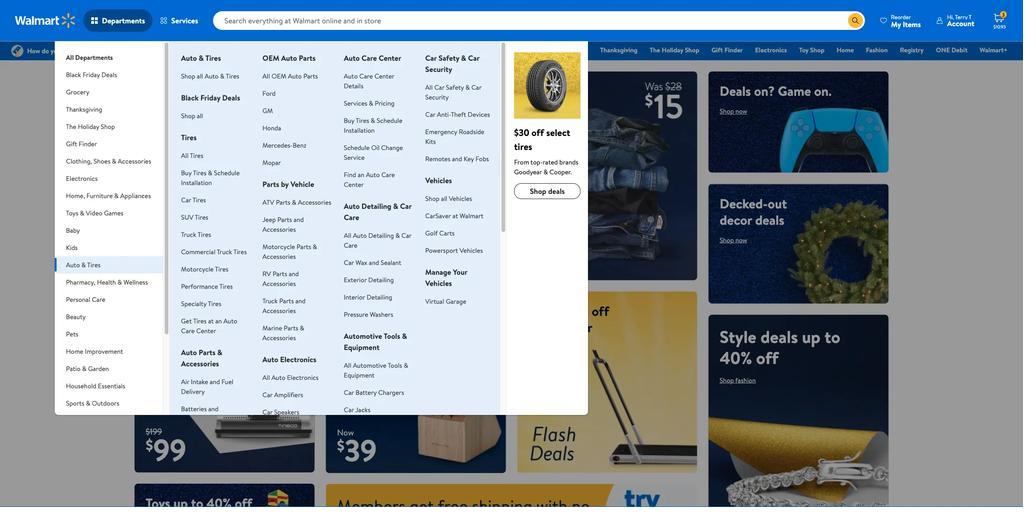 Task type: vqa. For each thing, say whether or not it's contained in the screenshot.
Christmas
no



Task type: describe. For each thing, give the bounding box(es) containing it.
0 horizontal spatial schedule
[[214, 168, 240, 177]]

detailing for exterior
[[368, 275, 394, 284]]

car anti-theft devices link
[[425, 110, 490, 119]]

jeep
[[262, 215, 276, 224]]

baby
[[66, 226, 80, 235]]

oil
[[371, 143, 380, 152]]

shop now for save big!
[[345, 257, 372, 266]]

car inside all auto detailing & car care
[[401, 231, 412, 240]]

delivery
[[181, 387, 205, 396]]

installation for the bottom buy tires & schedule installation link
[[181, 178, 212, 187]]

electronics down auto electronics
[[287, 373, 319, 382]]

pressure washers link
[[344, 310, 393, 319]]

tires right suv on the left top of the page
[[195, 213, 208, 222]]

black friday deals button
[[55, 66, 163, 83]]

1 horizontal spatial black
[[181, 93, 199, 103]]

air intake and fuel delivery
[[181, 377, 233, 396]]

& inside marine parts & accessories
[[300, 323, 304, 333]]

home link
[[833, 45, 858, 55]]

tools inside all automotive tools & equipment
[[388, 361, 402, 370]]

1 horizontal spatial at
[[453, 211, 458, 220]]

style
[[720, 325, 756, 349]]

all for car safety & car security
[[425, 83, 433, 92]]

detailing for auto
[[362, 201, 391, 211]]

gift for gift finder link
[[711, 45, 723, 54]]

the holiday shop link
[[646, 45, 704, 55]]

carsaver at walmart
[[425, 211, 483, 220]]

& inside seasonal decor & party supplies
[[111, 416, 116, 425]]

off inside the up to 40% off sports gear
[[592, 302, 609, 320]]

vehicles up your at the left bottom
[[460, 246, 483, 255]]

shop now link for deals on? game on.
[[720, 107, 747, 116]]

2 vertical spatial friday
[[200, 93, 220, 103]]

mercedes-
[[262, 141, 293, 150]]

now for home deals are served
[[353, 327, 365, 336]]

grocery for grocery
[[66, 87, 89, 96]]

deals for home deals are served
[[375, 302, 404, 320]]

motorcycle for motorcycle tires
[[181, 265, 214, 274]]

holiday for 'the holiday shop' dropdown button
[[78, 122, 99, 131]]

motorcycle tires link
[[181, 265, 228, 274]]

tires right 30%
[[233, 247, 247, 256]]

huge
[[238, 82, 267, 100]]

style deals up to 40% off
[[720, 325, 840, 370]]

shop now link for home deals are served
[[337, 327, 365, 336]]

2 horizontal spatial schedule
[[377, 116, 402, 125]]

tires up the shop all auto & tires
[[205, 53, 221, 63]]

decor
[[92, 416, 110, 425]]

theft
[[451, 110, 466, 119]]

deals down walmart site-wide search box
[[502, 45, 518, 54]]

personal care button
[[55, 291, 163, 308]]

electronics inside dropdown button
[[66, 174, 98, 183]]

$30
[[514, 126, 529, 139]]

center inside "get tires at an auto care center"
[[196, 326, 216, 335]]

registry
[[900, 45, 924, 54]]

by
[[281, 179, 289, 189]]

gift finder link
[[707, 45, 747, 55]]

grocery for grocery & essentials
[[530, 45, 553, 54]]

& inside "dropdown button"
[[86, 399, 90, 408]]

home for home deals up to 30% off
[[146, 213, 190, 236]]

interior
[[344, 293, 365, 302]]

truck parts and accessories
[[262, 296, 306, 315]]

shop inside toy shop link
[[810, 45, 825, 54]]

all auto electronics link
[[262, 373, 319, 382]]

kids
[[66, 243, 78, 252]]

at inside "get tires at an auto care center"
[[208, 316, 214, 326]]

account
[[947, 18, 974, 29]]

mercedes-benz link
[[262, 141, 306, 150]]

& inside car safety & car security
[[461, 53, 466, 63]]

shop now for home deals are served
[[337, 327, 365, 336]]

to for style
[[825, 325, 840, 349]]

equipment inside automotive tools & equipment
[[344, 342, 379, 353]]

black friday deals for black friday deals link
[[466, 45, 518, 54]]

one debit
[[936, 45, 968, 54]]

essentials inside dropdown button
[[98, 381, 125, 391]]

tires right performance
[[219, 282, 233, 291]]

deals left the "on?"
[[720, 82, 751, 100]]

parts for jeep parts and accessories
[[277, 215, 292, 224]]

electronics left toy
[[755, 45, 787, 54]]

golf carts
[[425, 229, 455, 238]]

sports
[[66, 399, 84, 408]]

accessories for atv parts & accessories
[[298, 198, 331, 207]]

outdoors
[[92, 399, 119, 408]]

deals inside dropdown button
[[101, 70, 117, 79]]

auto inside auto detailing & car care
[[344, 201, 360, 211]]

and for rv parts and accessories
[[289, 269, 299, 278]]

1 vertical spatial buy tires & schedule installation link
[[181, 168, 240, 187]]

security inside all car safety & car security
[[425, 92, 449, 102]]

all for tires
[[181, 151, 189, 160]]

parts left by
[[262, 179, 279, 189]]

1 vertical spatial oem
[[272, 71, 286, 80]]

all up "black friday deals" dropdown button
[[66, 53, 74, 62]]

care inside find an auto care center
[[381, 170, 395, 179]]

car speakers
[[262, 408, 299, 417]]

sealant
[[381, 258, 401, 267]]

electronics button
[[55, 170, 163, 187]]

washers
[[370, 310, 393, 319]]

high
[[146, 82, 173, 100]]

garden
[[88, 364, 109, 373]]

2 vertical spatial black friday deals
[[181, 93, 240, 103]]

0 vertical spatial essentials
[[560, 45, 588, 54]]

and for air intake and fuel delivery
[[210, 377, 220, 386]]

shop now link for save big!
[[337, 254, 380, 269]]

accessories for motorcycle parts & accessories
[[262, 252, 296, 261]]

& inside all automotive tools & equipment
[[404, 361, 408, 370]]

rv parts and accessories
[[262, 269, 299, 288]]

auto inside find an auto care center
[[366, 170, 380, 179]]

gift for gift finder dropdown button
[[66, 139, 77, 148]]

home for home deals are served
[[337, 302, 371, 320]]

home, furniture & appliances button
[[55, 187, 163, 204]]

center inside 'auto care center details'
[[374, 71, 394, 80]]

tires down performance tires
[[208, 299, 221, 308]]

auto care center details link
[[344, 71, 394, 90]]

home deals are served
[[337, 302, 465, 320]]

pharmacy, health & wellness
[[66, 278, 148, 287]]

deals for shop deals
[[548, 186, 565, 196]]

the holiday shop for the holiday shop 'link'
[[650, 45, 699, 54]]

40% inside the up to 40% off sports gear
[[563, 302, 589, 320]]

care inside personal care dropdown button
[[92, 295, 105, 304]]

security inside car safety & car security
[[425, 64, 452, 74]]

deals for style deals up to 40% off
[[760, 325, 798, 349]]

1 horizontal spatial truck
[[217, 247, 232, 256]]

your
[[453, 267, 467, 277]]

air
[[181, 377, 189, 386]]

car tires
[[181, 195, 206, 204]]

now dollar 39 null group
[[326, 427, 377, 474]]

hi,
[[947, 13, 954, 21]]

the for 'the holiday shop' dropdown button
[[66, 122, 76, 131]]

auto inside 'auto care center details'
[[344, 71, 358, 80]]

patio
[[66, 364, 81, 373]]

commercial truck tires
[[181, 247, 247, 256]]

clothing, shoes & accessories button
[[55, 153, 163, 170]]

all for automotive tools & equipment
[[344, 361, 351, 370]]

now for decked-out decor deals
[[736, 236, 747, 245]]

auto & tires inside dropdown button
[[66, 260, 101, 269]]

all departments link
[[55, 41, 163, 66]]

the holiday shop for 'the holiday shop' dropdown button
[[66, 122, 115, 131]]

motorcycle tires
[[181, 265, 228, 274]]

atv
[[262, 198, 274, 207]]

virtual garage link
[[425, 297, 466, 306]]

clothing,
[[66, 156, 92, 166]]

mopar
[[262, 158, 281, 167]]

manage your vehicles
[[425, 267, 467, 289]]

motorcycle for motorcycle parts & accessories
[[262, 242, 295, 251]]

gift finder for gift finder link
[[711, 45, 743, 54]]

all for auto electronics
[[262, 373, 270, 382]]

interior detailing
[[344, 293, 392, 302]]

performance
[[181, 282, 218, 291]]

care inside auto detailing & car care
[[344, 212, 359, 223]]

home improvement
[[66, 347, 123, 356]]

exterior detailing
[[344, 275, 394, 284]]

carts
[[439, 229, 455, 238]]

home for home improvement
[[66, 347, 83, 356]]

auto & tires button
[[55, 256, 163, 274]]

accessories for truck parts and accessories
[[262, 306, 296, 315]]

cooper.
[[549, 167, 572, 176]]

terry
[[955, 13, 968, 21]]

walmart+
[[980, 45, 1008, 54]]

ford
[[262, 89, 276, 98]]

2 vertical spatial all
[[441, 194, 447, 203]]

home for home
[[837, 45, 854, 54]]

now for deals on? game on.
[[736, 107, 747, 116]]

tires up gifts,
[[226, 71, 239, 80]]

buy tires & schedule installation for the bottom buy tires & schedule installation link
[[181, 168, 240, 187]]

0 vertical spatial oem
[[262, 53, 279, 63]]

black friday deals for "black friday deals" dropdown button
[[66, 70, 117, 79]]

all for auto detailing & car care
[[344, 231, 351, 240]]

my
[[891, 19, 901, 29]]

black for "black friday deals" dropdown button
[[66, 70, 81, 79]]

parts up all oem auto parts link
[[299, 53, 316, 63]]

all auto electronics
[[262, 373, 319, 382]]

car anti-theft devices
[[425, 110, 490, 119]]

shop all auto & tires
[[181, 71, 239, 80]]

buy for the bottom buy tires & schedule installation link
[[181, 168, 192, 177]]

accessories for marine parts & accessories
[[262, 333, 296, 342]]

equipment inside all automotive tools & equipment
[[344, 371, 374, 380]]

thanksgiving for thanksgiving link
[[600, 45, 638, 54]]

search icon image
[[852, 17, 859, 24]]

roadside
[[459, 127, 484, 136]]

detailing for interior
[[367, 293, 392, 302]]

shop now for high tech gifts, huge savings
[[146, 123, 173, 132]]

Search search field
[[213, 11, 865, 30]]

shop all vehicles link
[[425, 194, 472, 203]]

departments inside dropdown button
[[102, 15, 145, 26]]

center up 'auto care center details'
[[379, 53, 401, 63]]

off inside style deals up to 40% off
[[756, 346, 779, 370]]

decked-out decor deals
[[720, 194, 787, 229]]

friday for "black friday deals" dropdown button
[[83, 70, 100, 79]]

tires down "commercial truck tires"
[[215, 265, 228, 274]]

home deals up to 30% off
[[146, 213, 231, 278]]

debit
[[952, 45, 968, 54]]

1 horizontal spatial buy tires & schedule installation link
[[344, 116, 402, 135]]

automotive tools & equipment
[[344, 331, 407, 353]]

and for car wax and sealant
[[369, 258, 379, 267]]

& inside automotive tools & equipment
[[402, 331, 407, 341]]

walmart image
[[15, 13, 76, 28]]

deals down shop all auto & tires link
[[222, 93, 240, 103]]

decor
[[720, 211, 752, 229]]

devices
[[468, 110, 490, 119]]

find an auto care center
[[344, 170, 395, 189]]

all for &
[[197, 71, 203, 80]]

1 horizontal spatial auto & tires
[[181, 53, 221, 63]]

car battery chargers link
[[344, 388, 404, 397]]

schedule inside "schedule oil change service"
[[344, 143, 370, 152]]

tires down shop all
[[190, 151, 203, 160]]

toy shop
[[799, 45, 825, 54]]

all for oem auto parts
[[262, 71, 270, 80]]

household essentials
[[66, 381, 125, 391]]

find an auto care center link
[[344, 170, 395, 189]]

tools inside automotive tools & equipment
[[384, 331, 400, 341]]



Task type: locate. For each thing, give the bounding box(es) containing it.
motorcycle inside motorcycle parts & accessories
[[262, 242, 295, 251]]

the holiday shop inside 'the holiday shop' dropdown button
[[66, 122, 115, 131]]

all down automotive tools & equipment
[[344, 361, 351, 370]]

0 vertical spatial the
[[650, 45, 660, 54]]

accessories up marine at the bottom left of the page
[[262, 306, 296, 315]]

shop now for deals on? game on.
[[720, 107, 747, 116]]

shop inside the holiday shop 'link'
[[685, 45, 699, 54]]

truck down rv parts and accessories link
[[262, 296, 278, 305]]

an inside find an auto care center
[[358, 170, 364, 179]]

center down the auto care center
[[374, 71, 394, 80]]

1 vertical spatial the holiday shop
[[66, 122, 115, 131]]

now for home deals up to 30% off
[[162, 284, 173, 294]]

truck right commercial
[[217, 247, 232, 256]]

$ inside $199 $ 99
[[146, 435, 153, 456]]

home inside home deals up to 30% off
[[146, 213, 190, 236]]

the up clothing, in the top left of the page
[[66, 122, 76, 131]]

0 vertical spatial up
[[146, 234, 164, 257]]

accessories inside marine parts & accessories
[[262, 333, 296, 342]]

truck for tires
[[181, 230, 196, 239]]

auto electronics
[[262, 355, 316, 365]]

an inside "get tires at an auto care center"
[[215, 316, 222, 326]]

up
[[146, 234, 164, 257], [802, 325, 821, 349]]

2 security from the top
[[425, 92, 449, 102]]

& inside motorcycle parts & accessories
[[313, 242, 317, 251]]

holiday inside dropdown button
[[78, 122, 99, 131]]

0 vertical spatial thanksgiving
[[600, 45, 638, 54]]

0 horizontal spatial black friday deals
[[66, 70, 117, 79]]

black inside dropdown button
[[66, 70, 81, 79]]

0 vertical spatial automotive
[[344, 331, 382, 341]]

0 horizontal spatial finder
[[79, 139, 97, 148]]

equipment up the battery
[[344, 371, 374, 380]]

car inside auto detailing & car care
[[400, 201, 412, 211]]

all tires link
[[181, 151, 203, 160]]

and down motorcycle parts & accessories link
[[289, 269, 299, 278]]

accessories inside 'jeep parts and accessories'
[[262, 225, 296, 234]]

1 horizontal spatial services
[[344, 98, 367, 108]]

accessories for jeep parts and accessories
[[262, 225, 296, 234]]

equipment up all automotive tools & equipment link
[[344, 342, 379, 353]]

1 vertical spatial schedule
[[344, 143, 370, 152]]

1 vertical spatial black
[[66, 70, 81, 79]]

accessories for rv parts and accessories
[[262, 279, 296, 288]]

center inside find an auto care center
[[344, 180, 364, 189]]

truck tires link
[[181, 230, 211, 239]]

& inside all auto detailing & car care
[[395, 231, 400, 240]]

mercedes-benz
[[262, 141, 306, 150]]

0 horizontal spatial friday
[[83, 70, 100, 79]]

40% right up
[[563, 302, 589, 320]]

up to 40% off sports gear
[[528, 302, 609, 337]]

accessories for clothing, shoes & accessories
[[118, 156, 151, 166]]

installation for buy tires & schedule installation link to the right
[[344, 126, 375, 135]]

home inside dropdown button
[[66, 347, 83, 356]]

$199 $ 99
[[146, 426, 186, 471]]

anti-
[[437, 110, 451, 119]]

buy down all tires link
[[181, 168, 192, 177]]

deals inside style deals up to 40% off
[[760, 325, 798, 349]]

and left key
[[452, 154, 462, 163]]

services & pricing link
[[344, 98, 395, 108]]

the inside 'link'
[[650, 45, 660, 54]]

at left walmart
[[453, 211, 458, 220]]

thanksgiving inside thanksgiving link
[[600, 45, 638, 54]]

the
[[650, 45, 660, 54], [66, 122, 76, 131]]

1 vertical spatial friday
[[83, 70, 100, 79]]

1 horizontal spatial up
[[802, 325, 821, 349]]

0 vertical spatial 40%
[[563, 302, 589, 320]]

40% inside style deals up to 40% off
[[720, 346, 752, 370]]

remotes
[[425, 154, 450, 163]]

shop now
[[720, 107, 747, 116], [146, 123, 173, 132], [720, 236, 747, 245], [345, 257, 372, 266], [146, 284, 173, 294], [337, 327, 365, 336]]

seasonal
[[66, 416, 91, 425]]

0 horizontal spatial grocery
[[66, 87, 89, 96]]

buy down "services & pricing" link
[[344, 116, 354, 125]]

tools down washers
[[384, 331, 400, 341]]

now down decor
[[736, 236, 747, 245]]

finder up clothing, in the top left of the page
[[79, 139, 97, 148]]

parts for auto parts & accessories
[[199, 348, 216, 358]]

accessories inside auto parts & accessories
[[181, 359, 219, 369]]

finder for gift finder dropdown button
[[79, 139, 97, 148]]

patio & garden button
[[55, 360, 163, 378]]

accessories inside motorcycle parts & accessories
[[262, 252, 296, 261]]

exterior detailing link
[[344, 275, 394, 284]]

detailing inside auto detailing & car care
[[362, 201, 391, 211]]

carsaver at walmart link
[[425, 211, 483, 220]]

1 vertical spatial holiday
[[78, 122, 99, 131]]

services inside dropdown button
[[171, 15, 198, 26]]

pressure
[[344, 310, 368, 319]]

& inside auto detailing & car care
[[393, 201, 398, 211]]

to inside the up to 40% off sports gear
[[548, 302, 560, 320]]

tires inside "get tires at an auto care center"
[[193, 316, 207, 326]]

detailing down car wax and sealant link on the left
[[368, 275, 394, 284]]

jacks
[[355, 405, 370, 414]]

departments up "black friday deals" dropdown button
[[75, 53, 113, 62]]

get tires at an auto care center link
[[181, 316, 237, 335]]

patio & garden
[[66, 364, 109, 373]]

1 vertical spatial safety
[[446, 83, 464, 92]]

wellness
[[123, 278, 148, 287]]

and down atv parts & accessories link
[[294, 215, 304, 224]]

1 equipment from the top
[[344, 342, 379, 353]]

up for home deals up to 30% off
[[146, 234, 164, 257]]

finder left electronics link
[[724, 45, 743, 54]]

friday
[[483, 45, 500, 54], [83, 70, 100, 79], [200, 93, 220, 103]]

1 vertical spatial the
[[66, 122, 76, 131]]

essentials down patio & garden dropdown button
[[98, 381, 125, 391]]

speakers
[[274, 408, 299, 417]]

detailing down find an auto care center
[[362, 201, 391, 211]]

holiday inside 'link'
[[662, 45, 683, 54]]

0 vertical spatial buy
[[344, 116, 354, 125]]

accessories inside the "batteries and accessories"
[[181, 414, 214, 423]]

virtual garage
[[425, 297, 466, 306]]

atv parts & accessories
[[262, 198, 331, 207]]

parts for rv parts and accessories
[[273, 269, 287, 278]]

auto inside all auto detailing & car care
[[353, 231, 367, 240]]

1 horizontal spatial gift finder
[[711, 45, 743, 54]]

the inside dropdown button
[[66, 122, 76, 131]]

finder for gift finder link
[[724, 45, 743, 54]]

gift up clothing, in the top left of the page
[[66, 139, 77, 148]]

truck inside truck parts and accessories
[[262, 296, 278, 305]]

1 vertical spatial up
[[802, 325, 821, 349]]

care
[[362, 53, 377, 63], [359, 71, 373, 80], [381, 170, 395, 179], [344, 212, 359, 223], [344, 241, 357, 250], [92, 295, 105, 304], [181, 326, 195, 335]]

parts inside rv parts and accessories
[[273, 269, 287, 278]]

up for style deals up to 40% off
[[802, 325, 821, 349]]

shop fashion
[[720, 376, 756, 385]]

0 horizontal spatial an
[[215, 316, 222, 326]]

safety inside car safety & car security
[[439, 53, 459, 63]]

parts down 'jeep parts and accessories'
[[297, 242, 311, 251]]

1 horizontal spatial schedule
[[344, 143, 370, 152]]

1 vertical spatial departments
[[75, 53, 113, 62]]

equipment
[[344, 342, 379, 353], [344, 371, 374, 380]]

1 horizontal spatial an
[[358, 170, 364, 179]]

deals inside home deals up to 30% off
[[194, 213, 231, 236]]

and inside the "batteries and accessories"
[[208, 404, 218, 414]]

0 vertical spatial gift finder
[[711, 45, 743, 54]]

performance tires
[[181, 282, 233, 291]]

2 horizontal spatial truck
[[262, 296, 278, 305]]

deals for home deals up to 30% off
[[194, 213, 231, 236]]

0 vertical spatial gift
[[711, 45, 723, 54]]

powersport vehicles link
[[425, 246, 483, 255]]

now down savings
[[162, 123, 173, 132]]

all tires
[[181, 151, 203, 160]]

care inside 'auto care center details'
[[359, 71, 373, 80]]

1 horizontal spatial grocery
[[530, 45, 553, 54]]

electronics down clothing, in the top left of the page
[[66, 174, 98, 183]]

0 horizontal spatial gift finder
[[66, 139, 97, 148]]

departments up the all departments link
[[102, 15, 145, 26]]

1 horizontal spatial to
[[548, 302, 560, 320]]

black for black friday deals link
[[466, 45, 481, 54]]

0 vertical spatial friday
[[483, 45, 500, 54]]

all auto detailing & car care
[[344, 231, 412, 250]]

accessories down 'rv'
[[262, 279, 296, 288]]

automotive down pressure washers
[[344, 331, 382, 341]]

buy tires & schedule installation link up oil
[[344, 116, 402, 135]]

find
[[344, 170, 356, 179]]

decked-
[[720, 194, 768, 213]]

parts for marine parts & accessories
[[284, 323, 298, 333]]

was dollar $199, now dollar 99 group
[[134, 426, 186, 473]]

tires up all tires link
[[181, 132, 197, 143]]

1 horizontal spatial the
[[650, 45, 660, 54]]

0 vertical spatial at
[[453, 211, 458, 220]]

1 vertical spatial buy tires & schedule installation
[[181, 168, 240, 187]]

grocery inside dropdown button
[[66, 87, 89, 96]]

buy tires & schedule installation
[[344, 116, 402, 135], [181, 168, 240, 187]]

accessories up 'rv'
[[262, 252, 296, 261]]

vehicles down manage
[[425, 278, 452, 289]]

center down specialty tires at the bottom left of the page
[[196, 326, 216, 335]]

truck for parts by vehicle
[[262, 296, 278, 305]]

one debit link
[[932, 45, 972, 55]]

2 equipment from the top
[[344, 371, 374, 380]]

buy for buy tires & schedule installation link to the right
[[344, 116, 354, 125]]

off inside "$30 off select tires from top-rated brands goodyear & cooper."
[[532, 126, 544, 139]]

tires up health
[[87, 260, 101, 269]]

home, furniture & appliances
[[66, 191, 151, 200]]

the right thanksgiving link
[[650, 45, 660, 54]]

and inside 'jeep parts and accessories'
[[294, 215, 304, 224]]

detailing up washers
[[367, 293, 392, 302]]

0 vertical spatial all
[[197, 71, 203, 80]]

parts for motorcycle parts & accessories
[[297, 242, 311, 251]]

1 vertical spatial finder
[[79, 139, 97, 148]]

0 vertical spatial black
[[466, 45, 481, 54]]

installation up the car tires link
[[181, 178, 212, 187]]

auto inside "get tires at an auto care center"
[[223, 316, 237, 326]]

tires right get
[[193, 316, 207, 326]]

household essentials button
[[55, 378, 163, 395]]

an right find
[[358, 170, 364, 179]]

0 vertical spatial to
[[168, 234, 184, 257]]

1 vertical spatial at
[[208, 316, 214, 326]]

1 vertical spatial installation
[[181, 178, 212, 187]]

fuel
[[221, 377, 233, 386]]

& inside "$30 off select tires from top-rated brands goodyear & cooper."
[[544, 167, 548, 176]]

home
[[837, 45, 854, 54], [146, 213, 190, 236], [337, 302, 371, 320], [66, 347, 83, 356]]

schedule oil change service link
[[344, 143, 403, 162]]

game
[[778, 82, 811, 100]]

1 vertical spatial truck
[[217, 247, 232, 256]]

car safety & car security
[[425, 53, 480, 74]]

to inside home deals up to 30% off
[[168, 234, 184, 257]]

all inside all automotive tools & equipment
[[344, 361, 351, 370]]

safety down car safety & car security on the top left of the page
[[446, 83, 464, 92]]

0 vertical spatial the holiday shop
[[650, 45, 699, 54]]

services for services
[[171, 15, 198, 26]]

service
[[344, 153, 365, 162]]

all inside all car safety & car security
[[425, 83, 433, 92]]

truck down suv on the left top of the page
[[181, 230, 196, 239]]

automotive
[[344, 331, 382, 341], [353, 361, 386, 370]]

0 vertical spatial safety
[[439, 53, 459, 63]]

parts inside marine parts & accessories
[[284, 323, 298, 333]]

thanksgiving for thanksgiving dropdown button
[[66, 105, 102, 114]]

0 horizontal spatial 40%
[[563, 302, 589, 320]]

thanksgiving inside thanksgiving dropdown button
[[66, 105, 102, 114]]

0 vertical spatial buy tires & schedule installation link
[[344, 116, 402, 135]]

1 vertical spatial gift
[[66, 139, 77, 148]]

shop inside 'the holiday shop' dropdown button
[[101, 122, 115, 131]]

shop now link for home deals up to 30% off
[[146, 284, 173, 294]]

all up the tech
[[197, 71, 203, 80]]

gift inside dropdown button
[[66, 139, 77, 148]]

care up auto care center details link on the top of page
[[362, 53, 377, 63]]

0 horizontal spatial motorcycle
[[181, 265, 214, 274]]

0 horizontal spatial gift
[[66, 139, 77, 148]]

0 horizontal spatial the holiday shop
[[66, 122, 115, 131]]

commercial
[[181, 247, 215, 256]]

1 vertical spatial motorcycle
[[181, 265, 214, 274]]

the holiday shop inside the holiday shop 'link'
[[650, 45, 699, 54]]

performance tires link
[[181, 282, 233, 291]]

0 vertical spatial black friday deals
[[466, 45, 518, 54]]

the for the holiday shop 'link'
[[650, 45, 660, 54]]

to for home
[[168, 234, 184, 257]]

tools
[[384, 331, 400, 341], [388, 361, 402, 370]]

0 vertical spatial truck
[[181, 230, 196, 239]]

security up "all car safety & car security" link
[[425, 64, 452, 74]]

safety inside all car safety & car security
[[446, 83, 464, 92]]

parts for atv parts & accessories
[[276, 198, 290, 207]]

1 vertical spatial buy
[[181, 168, 192, 177]]

1 horizontal spatial essentials
[[560, 45, 588, 54]]

baby button
[[55, 222, 163, 239]]

toys & video games button
[[55, 204, 163, 222]]

0 horizontal spatial services
[[171, 15, 198, 26]]

2 horizontal spatial to
[[825, 325, 840, 349]]

tires up commercial
[[198, 230, 211, 239]]

accessories up intake
[[181, 359, 219, 369]]

0 horizontal spatial buy
[[181, 168, 192, 177]]

parts down rv parts and accessories link
[[279, 296, 294, 305]]

1 horizontal spatial $
[[337, 435, 344, 456]]

0 horizontal spatial the
[[66, 122, 76, 131]]

batteries and accessories
[[181, 404, 218, 423]]

1 security from the top
[[425, 64, 452, 74]]

chargers
[[378, 388, 404, 397]]

99
[[153, 429, 186, 471]]

0 vertical spatial holiday
[[662, 45, 683, 54]]

$ for 99
[[146, 435, 153, 456]]

2 vertical spatial schedule
[[214, 168, 240, 177]]

auto & tires up the shop all auto & tires
[[181, 53, 221, 63]]

shop inside shop deals link
[[530, 186, 546, 196]]

shop deals
[[530, 186, 565, 196]]

off inside home deals up to 30% off
[[146, 255, 168, 278]]

care up "details" at top
[[359, 71, 373, 80]]

auto inside auto parts & accessories
[[181, 348, 197, 358]]

& inside all car safety & car security
[[465, 83, 470, 92]]

friday down all departments
[[83, 70, 100, 79]]

1 horizontal spatial thanksgiving
[[600, 45, 638, 54]]

1 vertical spatial tools
[[388, 361, 402, 370]]

commercial truck tires link
[[181, 247, 247, 256]]

40% up shop fashion
[[720, 346, 752, 370]]

auto inside dropdown button
[[66, 260, 80, 269]]

0 horizontal spatial buy tires & schedule installation
[[181, 168, 240, 187]]

grocery down search search box
[[530, 45, 553, 54]]

gift right the holiday shop 'link'
[[711, 45, 723, 54]]

sports & outdoors
[[66, 399, 119, 408]]

1 vertical spatial equipment
[[344, 371, 374, 380]]

motorcycle parts & accessories link
[[262, 242, 317, 261]]

now for save big!
[[360, 257, 372, 266]]

and inside air intake and fuel delivery
[[210, 377, 220, 386]]

jeep parts and accessories
[[262, 215, 304, 234]]

1 vertical spatial black friday deals
[[66, 70, 117, 79]]

fashion
[[866, 45, 888, 54]]

automotive inside automotive tools & equipment
[[344, 331, 382, 341]]

tires down all tires link
[[193, 168, 206, 177]]

accessories down batteries
[[181, 414, 214, 423]]

pricing
[[375, 98, 395, 108]]

now down deals on? game on.
[[736, 107, 747, 116]]

0 horizontal spatial auto & tires
[[66, 260, 101, 269]]

1 horizontal spatial the holiday shop
[[650, 45, 699, 54]]

buy
[[344, 116, 354, 125], [181, 168, 192, 177]]

the holiday shop
[[650, 45, 699, 54], [66, 122, 115, 131]]

carsaver
[[425, 211, 451, 220]]

Walmart Site-Wide search field
[[213, 11, 865, 30]]

friday for black friday deals link
[[483, 45, 500, 54]]

0 horizontal spatial essentials
[[98, 381, 125, 391]]

up inside home deals up to 30% off
[[146, 234, 164, 257]]

all up car wax and sealant link on the left
[[344, 231, 351, 240]]

and inside rv parts and accessories
[[289, 269, 299, 278]]

0 vertical spatial security
[[425, 64, 452, 74]]

buy tires & schedule installation up oil
[[344, 116, 402, 135]]

0 horizontal spatial to
[[168, 234, 184, 257]]

1 horizontal spatial installation
[[344, 126, 375, 135]]

items
[[903, 19, 921, 29]]

honda
[[262, 123, 281, 132]]

care inside "get tires at an auto care center"
[[181, 326, 195, 335]]

0 horizontal spatial up
[[146, 234, 164, 257]]

0 horizontal spatial installation
[[181, 178, 212, 187]]

accessories for auto parts & accessories
[[181, 359, 219, 369]]

1 horizontal spatial buy tires & schedule installation
[[344, 116, 402, 135]]

reorder my items
[[891, 13, 921, 29]]

0 vertical spatial services
[[171, 15, 198, 26]]

& inside auto parts & accessories
[[217, 348, 222, 358]]

deals inside "decked-out decor deals"
[[755, 211, 784, 229]]

1 horizontal spatial black friday deals
[[181, 93, 240, 103]]

black down all departments
[[66, 70, 81, 79]]

0 vertical spatial departments
[[102, 15, 145, 26]]

parts right atv
[[276, 198, 290, 207]]

accessories down gift finder dropdown button
[[118, 156, 151, 166]]

1 horizontal spatial gift
[[711, 45, 723, 54]]

care inside all auto detailing & car care
[[344, 241, 357, 250]]

motorcycle down commercial
[[181, 265, 214, 274]]

shop now for decked-out decor deals
[[720, 236, 747, 245]]

to inside style deals up to 40% off
[[825, 325, 840, 349]]

auto & tires image
[[514, 52, 581, 119]]

big!
[[404, 204, 452, 245]]

gift finder left electronics link
[[711, 45, 743, 54]]

tires down the services & pricing
[[356, 116, 369, 125]]

marine
[[262, 323, 282, 333]]

shop fashion link
[[720, 376, 756, 385]]

1 vertical spatial thanksgiving
[[66, 105, 102, 114]]

accessories inside dropdown button
[[118, 156, 151, 166]]

to
[[168, 234, 184, 257], [548, 302, 560, 320], [825, 325, 840, 349]]

friday inside black friday deals link
[[483, 45, 500, 54]]

now for high tech gifts, huge savings
[[162, 123, 173, 132]]

1 horizontal spatial finder
[[724, 45, 743, 54]]

parts inside auto parts & accessories
[[199, 348, 216, 358]]

shop now for home deals up to 30% off
[[146, 284, 173, 294]]

all for friday
[[197, 111, 203, 120]]

$30 off select tires from top-rated brands goodyear & cooper.
[[514, 126, 578, 176]]

0 vertical spatial finder
[[724, 45, 743, 54]]

shop now link for high tech gifts, huge savings
[[146, 123, 173, 132]]

vehicles up shop all vehicles
[[425, 175, 452, 186]]

tires
[[514, 140, 532, 153]]

1 horizontal spatial buy
[[344, 116, 354, 125]]

parts inside truck parts and accessories
[[279, 296, 294, 305]]

essentials
[[560, 45, 588, 54], [98, 381, 125, 391]]

and for truck parts and accessories
[[295, 296, 306, 305]]

and for jeep parts and accessories
[[294, 215, 304, 224]]

1 vertical spatial automotive
[[353, 361, 386, 370]]

grocery
[[530, 45, 553, 54], [66, 87, 89, 96]]

all down car safety & car security on the top left of the page
[[425, 83, 433, 92]]

motorcycle down 'jeep parts and accessories'
[[262, 242, 295, 251]]

automotive inside all automotive tools & equipment
[[353, 361, 386, 370]]

tires inside dropdown button
[[87, 260, 101, 269]]

tires up suv tires
[[193, 195, 206, 204]]

amplifiers
[[274, 390, 303, 400]]

parts down "get tires at an auto care center"
[[199, 348, 216, 358]]

installation up oil
[[344, 126, 375, 135]]

shop now link for decked-out decor deals
[[720, 236, 747, 245]]

0 vertical spatial equipment
[[344, 342, 379, 353]]

save
[[337, 204, 397, 245]]

0 horizontal spatial $
[[146, 435, 153, 456]]

2 vertical spatial black
[[181, 93, 199, 103]]

services for services & pricing
[[344, 98, 367, 108]]

top-
[[531, 157, 543, 167]]

parts down 'oem auto parts'
[[303, 71, 318, 80]]

all auto detailing & car care link
[[344, 231, 412, 250]]

2 horizontal spatial black
[[466, 45, 481, 54]]

care down schedule oil change service link
[[381, 170, 395, 179]]

1 vertical spatial services
[[344, 98, 367, 108]]

vehicles inside manage your vehicles
[[425, 278, 452, 289]]

$ for 39
[[337, 435, 344, 456]]

holiday for the holiday shop 'link'
[[662, 45, 683, 54]]

gift finder inside dropdown button
[[66, 139, 97, 148]]

accessories down jeep
[[262, 225, 296, 234]]

0 vertical spatial auto & tires
[[181, 53, 221, 63]]

and right the wax at the bottom of page
[[369, 258, 379, 267]]

vehicles up 'carsaver at walmart'
[[449, 194, 472, 203]]

parts right 'rv'
[[273, 269, 287, 278]]

buy tires & schedule installation link up the car tires link
[[181, 168, 240, 187]]

and right batteries
[[208, 404, 218, 414]]

parts right jeep
[[277, 215, 292, 224]]

0 horizontal spatial thanksgiving
[[66, 105, 102, 114]]

t
[[969, 13, 972, 21]]

remotes and key fobs link
[[425, 154, 489, 163]]

and left fuel
[[210, 377, 220, 386]]

gifts,
[[205, 82, 235, 100]]

honda link
[[262, 123, 281, 132]]

security
[[425, 64, 452, 74], [425, 92, 449, 102]]

friday down the shop all auto & tires
[[200, 93, 220, 103]]

vehicles
[[425, 175, 452, 186], [449, 194, 472, 203], [460, 246, 483, 255], [425, 278, 452, 289]]

$ inside now $ 39
[[337, 435, 344, 456]]

2 horizontal spatial friday
[[483, 45, 500, 54]]

parts for truck parts and accessories
[[279, 296, 294, 305]]

electronics up the all auto electronics link
[[280, 355, 316, 365]]

all up ford link
[[262, 71, 270, 80]]

seasonal decor & party supplies button
[[55, 412, 163, 439]]

parts inside 'jeep parts and accessories'
[[277, 215, 292, 224]]

1 vertical spatial to
[[548, 302, 560, 320]]

buy tires & schedule installation for buy tires & schedule installation link to the right
[[344, 116, 402, 135]]

accessories down the vehicle
[[298, 198, 331, 207]]

parts
[[299, 53, 316, 63], [303, 71, 318, 80], [262, 179, 279, 189], [276, 198, 290, 207], [277, 215, 292, 224], [297, 242, 311, 251], [273, 269, 287, 278], [279, 296, 294, 305], [284, 323, 298, 333], [199, 348, 216, 358]]

detailing inside all auto detailing & car care
[[368, 231, 394, 240]]

0 vertical spatial motorcycle
[[262, 242, 295, 251]]

services button
[[153, 9, 206, 32]]

now down pressure
[[353, 327, 365, 336]]

gift finder for gift finder dropdown button
[[66, 139, 97, 148]]



